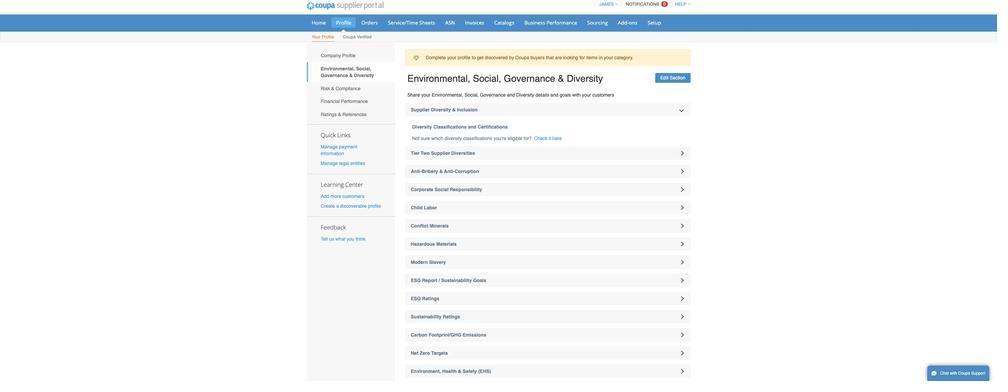 Task type: vqa. For each thing, say whether or not it's contained in the screenshot.
the Profile associated with Company Profile
yes



Task type: describe. For each thing, give the bounding box(es) containing it.
manage payment information link
[[321, 144, 357, 156]]

anti-bribery & anti-corruption
[[411, 169, 479, 174]]

classifications
[[464, 136, 493, 141]]

financial
[[321, 99, 340, 104]]

ratings for esg
[[422, 296, 440, 302]]

child labor heading
[[405, 201, 691, 215]]

home link
[[308, 18, 331, 28]]

esg report / sustainability goals button
[[405, 274, 691, 287]]

minerals
[[430, 223, 449, 229]]

child
[[411, 205, 423, 211]]

help
[[676, 2, 687, 7]]

2 vertical spatial environmental,
[[432, 92, 464, 98]]

modern slavery heading
[[405, 256, 691, 269]]

diversity left details
[[517, 92, 535, 98]]

think
[[356, 237, 366, 242]]

social
[[435, 187, 449, 192]]

links
[[337, 131, 351, 139]]

learning
[[321, 181, 344, 189]]

james
[[600, 2, 614, 7]]

environment, health & safety (ehs) heading
[[405, 365, 691, 378]]

your right complete
[[448, 55, 457, 60]]

environment,
[[411, 369, 441, 374]]

edit section link
[[656, 73, 691, 83]]

& inside heading
[[453, 107, 456, 113]]

manage legal entities link
[[321, 161, 366, 166]]

risk & compliance link
[[307, 82, 395, 95]]

governance inside environmental, social, governance & diversity
[[321, 73, 348, 78]]

service/time sheets link
[[384, 18, 440, 28]]

diversity inside environmental, social, governance & diversity
[[354, 73, 374, 78]]

2 horizontal spatial and
[[551, 92, 559, 98]]

you're
[[494, 136, 507, 141]]

two
[[421, 151, 430, 156]]

us
[[329, 237, 334, 242]]

business
[[525, 19, 546, 26]]

2 anti- from the left
[[444, 169, 455, 174]]

sustainability ratings heading
[[405, 310, 691, 324]]

business performance link
[[520, 18, 582, 28]]

your
[[312, 34, 321, 39]]

targets
[[432, 351, 448, 356]]

net zero targets button
[[405, 347, 691, 360]]

supplier diversity & inclusion
[[411, 107, 478, 113]]

add
[[321, 194, 329, 199]]

0 vertical spatial customers
[[593, 92, 615, 98]]

help link
[[672, 2, 691, 7]]

performance for financial performance
[[341, 99, 368, 104]]

items
[[587, 55, 598, 60]]

compliance
[[336, 86, 361, 91]]

hazardous materials
[[411, 242, 457, 247]]

diversity up sure
[[412, 124, 432, 130]]

conflict
[[411, 223, 429, 229]]

risk & compliance
[[321, 86, 361, 91]]

invoices
[[465, 19, 485, 26]]

0 vertical spatial ratings
[[321, 112, 337, 117]]

chat with coupa support
[[941, 371, 986, 376]]

certifications
[[478, 124, 508, 130]]

not
[[412, 136, 420, 141]]

service/time
[[388, 19, 418, 26]]

discovered
[[485, 55, 508, 60]]

quick links
[[321, 131, 351, 139]]

1 horizontal spatial environmental, social, governance & diversity
[[408, 73, 603, 84]]

governance up certifications
[[480, 92, 506, 98]]

1 vertical spatial supplier
[[431, 151, 450, 156]]

corporate
[[411, 187, 434, 192]]

financial performance link
[[307, 95, 395, 108]]

coupa inside button
[[959, 371, 971, 376]]

notifications
[[626, 2, 660, 7]]

manage for manage payment information
[[321, 144, 338, 149]]

it
[[549, 136, 552, 141]]

james link
[[597, 2, 618, 7]]

& down financial performance
[[338, 112, 341, 117]]

invoices link
[[461, 18, 489, 28]]

modern slavery button
[[405, 256, 691, 269]]

notifications 0
[[626, 1, 666, 7]]

anti-bribery & anti-corruption button
[[405, 165, 691, 178]]

for?
[[524, 136, 532, 141]]

sustainability inside "dropdown button"
[[442, 278, 472, 283]]

catalogs link
[[490, 18, 519, 28]]

feedback
[[321, 224, 346, 232]]

risk
[[321, 86, 330, 91]]

profile inside alert
[[458, 55, 471, 60]]

net
[[411, 351, 419, 356]]

category.
[[615, 55, 634, 60]]

manage for manage legal entities
[[321, 161, 338, 166]]

diversity inside dropdown button
[[431, 107, 451, 113]]

hazardous materials heading
[[405, 238, 691, 251]]

legal
[[339, 161, 349, 166]]

carbon footprint/ghg emissions
[[411, 333, 487, 338]]

diversity
[[445, 136, 462, 141]]

tier two supplier diversities button
[[405, 147, 691, 160]]

what
[[336, 237, 346, 242]]

verified
[[357, 34, 372, 39]]

profile for company profile
[[342, 53, 356, 58]]

sure
[[421, 136, 430, 141]]

hazardous
[[411, 242, 435, 247]]

navigation containing notifications 0
[[597, 0, 691, 11]]

conflict minerals heading
[[405, 219, 691, 233]]

1 anti- from the left
[[411, 169, 422, 174]]

edit section
[[661, 75, 686, 81]]

buyers
[[531, 55, 545, 60]]

company profile
[[321, 53, 356, 58]]

entities
[[351, 161, 366, 166]]

center
[[346, 181, 363, 189]]

0 horizontal spatial and
[[468, 124, 477, 130]]

which
[[432, 136, 444, 141]]

net zero targets
[[411, 351, 448, 356]]

ons
[[629, 19, 638, 26]]

inclusion
[[457, 107, 478, 113]]

check
[[535, 136, 548, 141]]

setup
[[648, 19, 662, 26]]

your right in
[[604, 55, 614, 60]]

child labor button
[[405, 201, 691, 215]]

looking
[[564, 55, 579, 60]]



Task type: locate. For each thing, give the bounding box(es) containing it.
0 vertical spatial esg
[[411, 278, 421, 283]]

diversity up classifications on the top of page
[[431, 107, 451, 113]]

supplier diversity & inclusion heading
[[405, 103, 691, 117]]

anti-
[[411, 169, 422, 174], [444, 169, 455, 174]]

1 vertical spatial social,
[[473, 73, 502, 84]]

hazardous materials button
[[405, 238, 691, 251]]

2 horizontal spatial ratings
[[443, 314, 460, 320]]

profile right your
[[322, 34, 334, 39]]

environmental, social, governance & diversity link
[[307, 62, 395, 82]]

0 vertical spatial social,
[[356, 66, 372, 71]]

by
[[509, 55, 514, 60]]

profile for your profile
[[322, 34, 334, 39]]

manage up "information"
[[321, 144, 338, 149]]

social, up inclusion
[[465, 92, 479, 98]]

financial performance
[[321, 99, 368, 104]]

manage down "information"
[[321, 161, 338, 166]]

section
[[670, 75, 686, 81]]

environmental, down complete
[[408, 73, 471, 84]]

social, down "company profile" link
[[356, 66, 372, 71]]

esg ratings heading
[[405, 292, 691, 306]]

1 vertical spatial ratings
[[422, 296, 440, 302]]

& left inclusion
[[453, 107, 456, 113]]

1 vertical spatial environmental,
[[408, 73, 471, 84]]

0 horizontal spatial profile
[[368, 204, 381, 209]]

governance up details
[[504, 73, 556, 84]]

anti- up corporate social responsibility at the left of page
[[444, 169, 455, 174]]

check it here link
[[535, 135, 562, 142]]

& left safety
[[458, 369, 462, 374]]

environmental, up the supplier diversity & inclusion
[[432, 92, 464, 98]]

references
[[343, 112, 367, 117]]

profile right discoverable
[[368, 204, 381, 209]]

2 manage from the top
[[321, 161, 338, 166]]

company profile link
[[307, 49, 395, 62]]

support
[[972, 371, 986, 376]]

0 horizontal spatial performance
[[341, 99, 368, 104]]

environmental, social, governance & diversity up share your environmental, social, governance and diversity details and goals with your customers
[[408, 73, 603, 84]]

1 vertical spatial with
[[951, 371, 958, 376]]

0 horizontal spatial with
[[573, 92, 581, 98]]

profile left to
[[458, 55, 471, 60]]

0 vertical spatial environmental,
[[321, 66, 355, 71]]

1 horizontal spatial ratings
[[422, 296, 440, 302]]

coupa right by
[[516, 55, 530, 60]]

sourcing link
[[583, 18, 613, 28]]

profile down the coupa supplier portal image at the left of page
[[336, 19, 352, 26]]

environmental, social, governance & diversity up compliance
[[321, 66, 374, 78]]

edit
[[661, 75, 669, 81]]

sustainability down esg ratings
[[411, 314, 442, 320]]

profile up environmental, social, governance & diversity link
[[342, 53, 356, 58]]

coupa left support
[[959, 371, 971, 376]]

1 horizontal spatial coupa
[[516, 55, 530, 60]]

esg left report
[[411, 278, 421, 283]]

1 vertical spatial sustainability
[[411, 314, 442, 320]]

& right bribery
[[440, 169, 443, 174]]

environmental, inside environmental, social, governance & diversity
[[321, 66, 355, 71]]

& up goals
[[558, 73, 565, 84]]

your right goals
[[582, 92, 592, 98]]

tier two supplier diversities heading
[[405, 147, 691, 160]]

diversity
[[354, 73, 374, 78], [567, 73, 603, 84], [517, 92, 535, 98], [431, 107, 451, 113], [412, 124, 432, 130]]

corporate social responsibility
[[411, 187, 482, 192]]

esg for esg report / sustainability goals
[[411, 278, 421, 283]]

safety
[[463, 369, 477, 374]]

your profile
[[312, 34, 334, 39]]

with inside button
[[951, 371, 958, 376]]

1 horizontal spatial profile
[[458, 55, 471, 60]]

not sure which diversity classifications you're eligible for? check it here
[[412, 136, 562, 141]]

performance right business at the top of page
[[547, 19, 578, 26]]

0 vertical spatial sustainability
[[442, 278, 472, 283]]

asn
[[446, 19, 455, 26]]

1 horizontal spatial customers
[[593, 92, 615, 98]]

orders link
[[357, 18, 382, 28]]

share your environmental, social, governance and diversity details and goals with your customers
[[408, 92, 615, 98]]

ratings down report
[[422, 296, 440, 302]]

your right share
[[422, 92, 431, 98]]

diversities
[[452, 151, 475, 156]]

& inside dropdown button
[[440, 169, 443, 174]]

manage inside manage payment information
[[321, 144, 338, 149]]

social, inside environmental, social, governance & diversity
[[356, 66, 372, 71]]

carbon
[[411, 333, 428, 338]]

responsibility
[[450, 187, 482, 192]]

add-ons link
[[614, 18, 642, 28]]

1 esg from the top
[[411, 278, 421, 283]]

coupa supplier portal image
[[302, 0, 389, 14]]

esg for esg ratings
[[411, 296, 421, 302]]

environmental,
[[321, 66, 355, 71], [408, 73, 471, 84], [432, 92, 464, 98]]

performance for business performance
[[547, 19, 578, 26]]

governance up the risk & compliance
[[321, 73, 348, 78]]

manage payment information
[[321, 144, 357, 156]]

corporate social responsibility heading
[[405, 183, 691, 196]]

net zero targets heading
[[405, 347, 691, 360]]

environment, health & safety (ehs)
[[411, 369, 491, 374]]

2 esg from the top
[[411, 296, 421, 302]]

complete your profile to get discovered by coupa buyers that are looking for items in your category. alert
[[405, 49, 691, 66]]

2 horizontal spatial coupa
[[959, 371, 971, 376]]

corruption
[[455, 169, 479, 174]]

environmental, social, governance & diversity
[[321, 66, 374, 78], [408, 73, 603, 84]]

0 horizontal spatial coupa
[[343, 34, 356, 39]]

0 horizontal spatial customers
[[343, 194, 365, 199]]

that
[[546, 55, 554, 60]]

supplier down which
[[431, 151, 450, 156]]

profile link
[[332, 18, 356, 28]]

0 vertical spatial with
[[573, 92, 581, 98]]

1 vertical spatial profile
[[368, 204, 381, 209]]

sustainability right /
[[442, 278, 472, 283]]

corporate social responsibility button
[[405, 183, 691, 196]]

1 horizontal spatial and
[[507, 92, 515, 98]]

& right risk
[[331, 86, 335, 91]]

tier two supplier diversities
[[411, 151, 475, 156]]

0 vertical spatial coupa
[[343, 34, 356, 39]]

supplier down share
[[411, 107, 430, 113]]

1 horizontal spatial supplier
[[431, 151, 450, 156]]

a
[[336, 204, 339, 209]]

sourcing
[[588, 19, 608, 26]]

diversity up the risk & compliance link
[[354, 73, 374, 78]]

anti- down tier
[[411, 169, 422, 174]]

details
[[536, 92, 550, 98]]

diversity down for
[[567, 73, 603, 84]]

1 vertical spatial manage
[[321, 161, 338, 166]]

ratings inside heading
[[443, 314, 460, 320]]

esg report / sustainability goals
[[411, 278, 487, 283]]

ratings down "financial"
[[321, 112, 337, 117]]

esg inside "dropdown button"
[[411, 278, 421, 283]]

you
[[347, 237, 355, 242]]

0 horizontal spatial anti-
[[411, 169, 422, 174]]

modern
[[411, 260, 428, 265]]

anti-bribery & anti-corruption heading
[[405, 165, 691, 178]]

performance inside financial performance link
[[341, 99, 368, 104]]

coupa inside alert
[[516, 55, 530, 60]]

esg report / sustainability goals heading
[[405, 274, 691, 287]]

coupa left verified
[[343, 34, 356, 39]]

get
[[477, 55, 484, 60]]

social, down get
[[473, 73, 502, 84]]

goals
[[560, 92, 571, 98]]

1 manage from the top
[[321, 144, 338, 149]]

&
[[350, 73, 353, 78], [558, 73, 565, 84], [331, 86, 335, 91], [453, 107, 456, 113], [338, 112, 341, 117], [440, 169, 443, 174], [458, 369, 462, 374]]

quick
[[321, 131, 336, 139]]

bribery
[[422, 169, 438, 174]]

esg up sustainability ratings at the bottom left of the page
[[411, 296, 421, 302]]

& inside "heading"
[[458, 369, 462, 374]]

performance up references
[[341, 99, 368, 104]]

goals
[[474, 278, 487, 283]]

asn link
[[441, 18, 460, 28]]

zero
[[420, 351, 430, 356]]

1 vertical spatial coupa
[[516, 55, 530, 60]]

sustainability ratings
[[411, 314, 460, 320]]

1 vertical spatial performance
[[341, 99, 368, 104]]

emissions
[[463, 333, 487, 338]]

report
[[422, 278, 438, 283]]

0 vertical spatial profile
[[336, 19, 352, 26]]

ratings & references
[[321, 112, 367, 117]]

ratings for sustainability
[[443, 314, 460, 320]]

esg inside dropdown button
[[411, 296, 421, 302]]

and
[[507, 92, 515, 98], [551, 92, 559, 98], [468, 124, 477, 130]]

to
[[472, 55, 476, 60]]

navigation
[[597, 0, 691, 11]]

1 horizontal spatial with
[[951, 371, 958, 376]]

0
[[664, 1, 666, 6]]

customers
[[593, 92, 615, 98], [343, 194, 365, 199]]

sustainability
[[442, 278, 472, 283], [411, 314, 442, 320]]

1 vertical spatial profile
[[322, 34, 334, 39]]

0 vertical spatial performance
[[547, 19, 578, 26]]

1 horizontal spatial performance
[[547, 19, 578, 26]]

2 vertical spatial social,
[[465, 92, 479, 98]]

home
[[312, 19, 326, 26]]

(ehs)
[[478, 369, 491, 374]]

0 horizontal spatial supplier
[[411, 107, 430, 113]]

1 horizontal spatial anti-
[[444, 169, 455, 174]]

1 vertical spatial customers
[[343, 194, 365, 199]]

information
[[321, 151, 344, 156]]

0 vertical spatial profile
[[458, 55, 471, 60]]

company
[[321, 53, 341, 58]]

0 horizontal spatial ratings
[[321, 112, 337, 117]]

footprint/ghg
[[429, 333, 462, 338]]

more
[[331, 194, 341, 199]]

0 horizontal spatial environmental, social, governance & diversity
[[321, 66, 374, 78]]

with right chat
[[951, 371, 958, 376]]

ratings
[[321, 112, 337, 117], [422, 296, 440, 302], [443, 314, 460, 320]]

tell
[[321, 237, 328, 242]]

carbon footprint/ghg emissions heading
[[405, 329, 691, 342]]

ratings up carbon footprint/ghg emissions
[[443, 314, 460, 320]]

0 vertical spatial supplier
[[411, 107, 430, 113]]

child labor
[[411, 205, 437, 211]]

orders
[[362, 19, 378, 26]]

& up the risk & compliance link
[[350, 73, 353, 78]]

performance inside business performance link
[[547, 19, 578, 26]]

add more customers link
[[321, 194, 365, 199]]

with right goals
[[573, 92, 581, 98]]

supplier diversity & inclusion button
[[405, 103, 691, 117]]

esg ratings
[[411, 296, 440, 302]]

and left details
[[507, 92, 515, 98]]

2 vertical spatial ratings
[[443, 314, 460, 320]]

2 vertical spatial coupa
[[959, 371, 971, 376]]

ratings inside heading
[[422, 296, 440, 302]]

0 vertical spatial manage
[[321, 144, 338, 149]]

2 vertical spatial profile
[[342, 53, 356, 58]]

your
[[448, 55, 457, 60], [604, 55, 614, 60], [422, 92, 431, 98], [582, 92, 592, 98]]

sustainability inside dropdown button
[[411, 314, 442, 320]]

and left goals
[[551, 92, 559, 98]]

environmental, down company profile
[[321, 66, 355, 71]]

and up classifications at left top
[[468, 124, 477, 130]]

materials
[[437, 242, 457, 247]]

create a discoverable profile link
[[321, 204, 381, 209]]

1 vertical spatial esg
[[411, 296, 421, 302]]

& inside environmental, social, governance & diversity
[[350, 73, 353, 78]]



